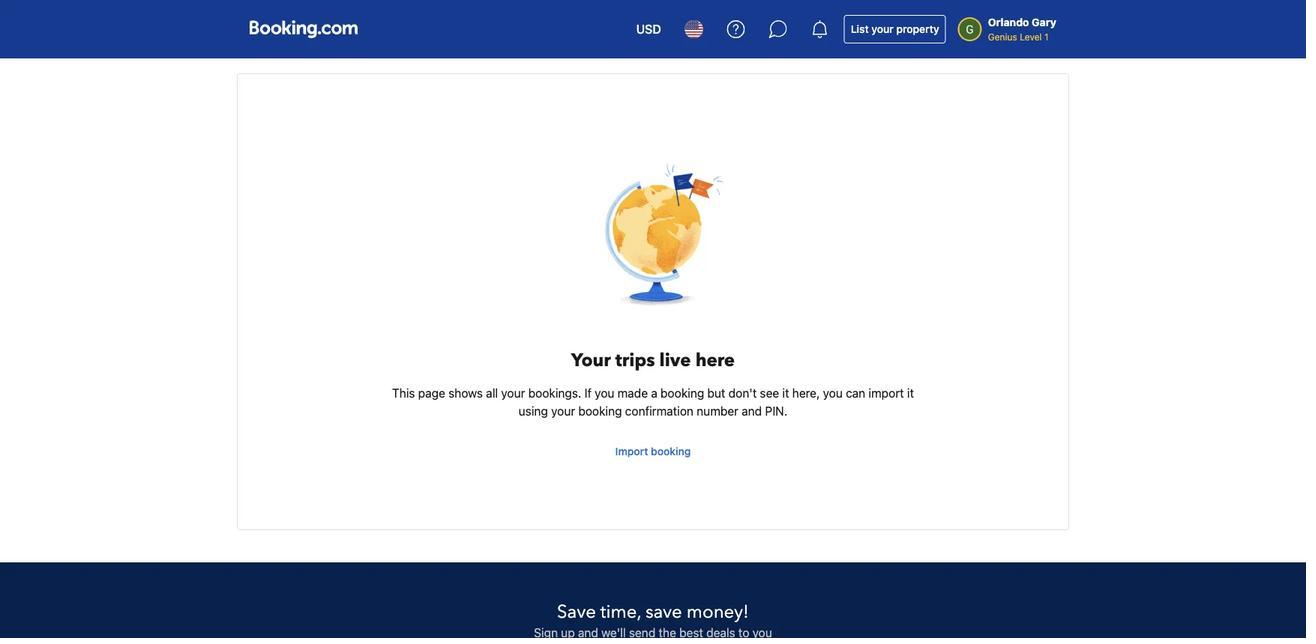 Task type: locate. For each thing, give the bounding box(es) containing it.
this page shows all your bookings. if you made a booking but don't see it here, you can import it using your booking confirmation number and pin.
[[392, 387, 914, 419]]

it
[[782, 387, 789, 401], [907, 387, 914, 401]]

booking inside import booking dropdown button
[[651, 446, 691, 458]]

orlando
[[988, 16, 1029, 28]]

number
[[697, 405, 739, 419]]

you left can in the bottom right of the page
[[823, 387, 843, 401]]

booking down the if
[[578, 405, 622, 419]]

live
[[659, 348, 691, 373]]

if
[[585, 387, 592, 401]]

your
[[872, 23, 894, 35], [501, 387, 525, 401], [551, 405, 575, 419]]

1 it from the left
[[782, 387, 789, 401]]

0 vertical spatial your
[[872, 23, 894, 35]]

1
[[1044, 31, 1049, 42]]

1 you from the left
[[595, 387, 614, 401]]

here
[[696, 348, 735, 373]]

1 vertical spatial your
[[501, 387, 525, 401]]

page
[[418, 387, 445, 401]]

booking
[[661, 387, 704, 401], [578, 405, 622, 419], [651, 446, 691, 458]]

2 horizontal spatial your
[[872, 23, 894, 35]]

pin.
[[765, 405, 787, 419]]

it right 'see'
[[782, 387, 789, 401]]

0 horizontal spatial you
[[595, 387, 614, 401]]

booking right a
[[661, 387, 704, 401]]

it right import
[[907, 387, 914, 401]]

your
[[571, 348, 611, 373]]

you right the if
[[595, 387, 614, 401]]

list your property
[[851, 23, 939, 35]]

don't
[[729, 387, 757, 401]]

booking right import
[[651, 446, 691, 458]]

import booking
[[615, 446, 691, 458]]

using
[[519, 405, 548, 419]]

your down bookings.
[[551, 405, 575, 419]]

level
[[1020, 31, 1042, 42]]

save time, save money!
[[557, 600, 749, 625]]

bookings.
[[528, 387, 581, 401]]

genius
[[988, 31, 1017, 42]]

this
[[392, 387, 415, 401]]

can
[[846, 387, 865, 401]]

gary
[[1032, 16, 1056, 28]]

property
[[896, 23, 939, 35]]

1 horizontal spatial you
[[823, 387, 843, 401]]

1 vertical spatial booking
[[578, 405, 622, 419]]

0 horizontal spatial your
[[501, 387, 525, 401]]

2 vertical spatial your
[[551, 405, 575, 419]]

you
[[595, 387, 614, 401], [823, 387, 843, 401]]

money!
[[687, 600, 749, 625]]

made
[[618, 387, 648, 401]]

1 horizontal spatial it
[[907, 387, 914, 401]]

import booking button
[[609, 439, 697, 466]]

your right list
[[872, 23, 894, 35]]

here,
[[792, 387, 820, 401]]

but
[[707, 387, 725, 401]]

2 vertical spatial booking
[[651, 446, 691, 458]]

usd button
[[627, 11, 670, 47]]

your right the all
[[501, 387, 525, 401]]

0 horizontal spatial it
[[782, 387, 789, 401]]

import
[[869, 387, 904, 401]]



Task type: describe. For each thing, give the bounding box(es) containing it.
trips
[[615, 348, 655, 373]]

save
[[557, 600, 596, 625]]

2 it from the left
[[907, 387, 914, 401]]

shows
[[449, 387, 483, 401]]

list your property link
[[844, 15, 946, 43]]

orlando gary genius level 1
[[988, 16, 1056, 42]]

list
[[851, 23, 869, 35]]

your trips live here
[[571, 348, 735, 373]]

see
[[760, 387, 779, 401]]

booking.com online hotel reservations image
[[250, 20, 358, 38]]

usd
[[636, 22, 661, 36]]

import
[[615, 446, 648, 458]]

and
[[742, 405, 762, 419]]

time,
[[600, 600, 641, 625]]

confirmation
[[625, 405, 694, 419]]

0 vertical spatial booking
[[661, 387, 704, 401]]

2 you from the left
[[823, 387, 843, 401]]

1 horizontal spatial your
[[551, 405, 575, 419]]

all
[[486, 387, 498, 401]]

a
[[651, 387, 657, 401]]

save
[[646, 600, 682, 625]]



Task type: vqa. For each thing, say whether or not it's contained in the screenshot.
E.G. 1234 field
no



